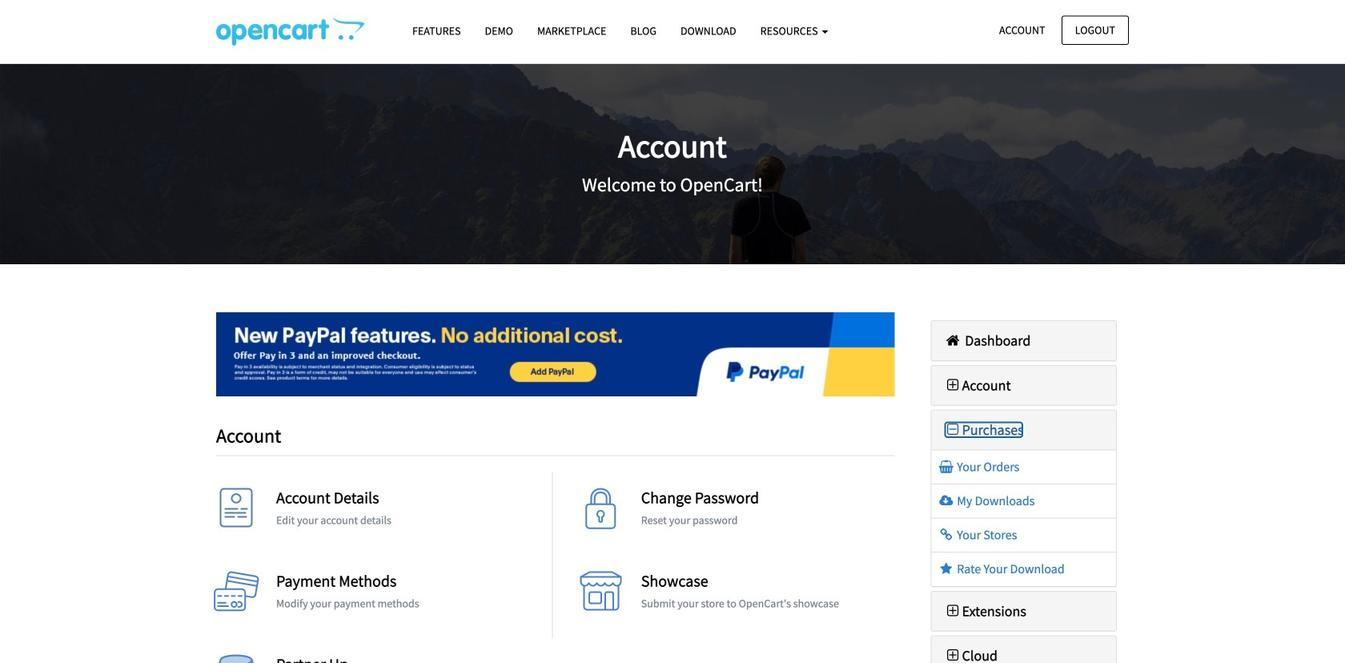 Task type: locate. For each thing, give the bounding box(es) containing it.
star image
[[938, 563, 955, 576]]

link image
[[938, 529, 955, 541]]

payment methods image
[[212, 571, 260, 620]]

opencart - your account image
[[216, 17, 364, 46]]

cloud download image
[[938, 494, 955, 507]]

apply to become a partner image
[[212, 655, 260, 663]]

shopping basket image
[[938, 460, 955, 473]]



Task type: vqa. For each thing, say whether or not it's contained in the screenshot.
1st the plus square o image from the top of the page
yes



Task type: describe. For each thing, give the bounding box(es) containing it.
account image
[[212, 488, 260, 536]]

home image
[[944, 333, 962, 348]]

change password image
[[577, 488, 625, 536]]

plus square o image
[[944, 604, 962, 618]]

plus square o image
[[944, 648, 962, 663]]

fw image
[[944, 423, 962, 437]]

paypal image
[[216, 312, 895, 396]]

showcase image
[[577, 571, 625, 620]]



